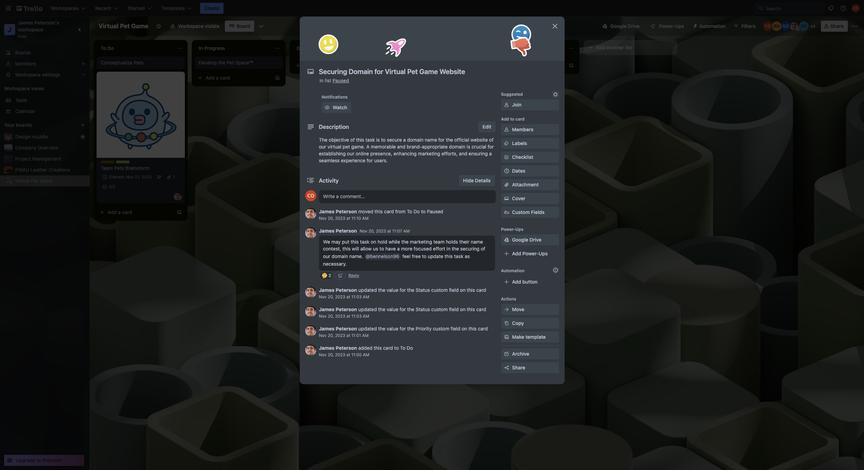 Task type: vqa. For each thing, say whether or not it's contained in the screenshot.
third CARDS from right
no



Task type: locate. For each thing, give the bounding box(es) containing it.
project management link
[[15, 156, 86, 163]]

the inside the objective of this task is to secure a domain name for the official website of our virtual pet game. a memorable and brand-appropriate domain is crucial for establishing our online presence, enhancing marketing efforts, and ensuring a seamless experience for users.
[[446, 137, 453, 143]]

task left as
[[454, 254, 464, 260]]

labels
[[513, 141, 528, 146]]

1 vertical spatial 2
[[329, 273, 332, 279]]

in list paused
[[320, 78, 349, 84]]

more
[[401, 246, 413, 252]]

1 vertical spatial virtual pet game
[[15, 178, 53, 184]]

0 vertical spatial do
[[414, 209, 420, 215]]

nov inside james peterson added this card to to do nov 20, 2023 at 11:00 am
[[319, 353, 327, 358]]

0 vertical spatial members
[[15, 61, 36, 67]]

1 horizontal spatial name
[[471, 239, 483, 245]]

members down boards at left top
[[15, 61, 36, 67]]

1 horizontal spatial google
[[611, 23, 627, 29]]

do down james peterson updated the value for the priority custom field on this card nov 20, 2023 at 11:01 am at bottom
[[407, 346, 413, 351]]

team down color: yellow, title: none image
[[101, 165, 113, 171]]

color: green, title: "goal" element
[[395, 61, 409, 67]]

nov 20, 2023 at 11:03 am link up nov 20, 2023 at 11:01 am link
[[319, 314, 370, 319]]

list left paused link
[[325, 78, 332, 84]]

sm image inside join link
[[504, 102, 510, 108]]

team left task
[[116, 161, 127, 166]]

4 peterson from the top
[[336, 307, 357, 313]]

task inside feel free to update this task as necessary.
[[454, 254, 464, 260]]

close dialog image
[[551, 22, 559, 30]]

their
[[460, 239, 470, 245]]

20, down nov 20, 2023 at 11:01 am link
[[328, 353, 334, 358]]

for inside james peterson updated the value for the priority custom field on this card nov 20, 2023 at 11:01 am
[[400, 326, 406, 332]]

1 11:03 from the top
[[352, 295, 362, 300]]

to inside we may put this task on hold while the marketing team holds their name contest, this will allow us to have a more focused effort in the securing of our domain name.
[[380, 246, 384, 252]]

custom right priority at the bottom left
[[433, 326, 450, 332]]

1 horizontal spatial create from template… image
[[471, 145, 476, 151]]

value left priority at the bottom left
[[387, 326, 399, 332]]

our inside we may put this task on hold while the marketing team holds their name contest, this will allow us to have a more focused effort in the securing of our domain name.
[[323, 254, 331, 260]]

name inside the objective of this task is to secure a domain name for the official website of our virtual pet game. a memorable and brand-appropriate domain is crucial for establishing our online presence, enhancing marketing efforts, and ensuring a seamless experience for users.
[[425, 137, 437, 143]]

20, inside james peterson updated the value for the priority custom field on this card nov 20, 2023 at 11:01 am
[[328, 334, 334, 339]]

sm image inside make template link
[[504, 334, 510, 341]]

game inside text box
[[131, 22, 149, 30]]

google
[[611, 23, 627, 29], [513, 237, 529, 243]]

1 horizontal spatial pet
[[120, 22, 130, 30]]

1 vertical spatial ups
[[516, 227, 524, 232]]

sm image for archive
[[504, 351, 510, 358]]

2023 inside james peterson moved this card from to do to paused nov 20, 2023 at 11:10 am
[[335, 216, 346, 221]]

share button down 0 notifications 'icon'
[[822, 21, 849, 32]]

1 vertical spatial task
[[360, 239, 370, 245]]

2 vertical spatial 1
[[173, 175, 175, 180]]

2 vertical spatial field
[[451, 326, 461, 332]]

power-ups
[[660, 23, 685, 29], [501, 227, 524, 232]]

conceptualize pets
[[101, 60, 144, 66]]

google drive up add another list button
[[611, 23, 640, 29]]

add power-ups link
[[501, 249, 559, 260]]

team for team task
[[116, 161, 127, 166]]

11:03 down reply
[[352, 295, 362, 300]]

space™️
[[236, 60, 253, 66]]

sm image up join link
[[553, 91, 559, 98]]

contest,
[[323, 246, 341, 252]]

sm image inside members link
[[504, 126, 510, 133]]

pets for conceptualize
[[134, 60, 144, 66]]

0 horizontal spatial create from template… image
[[275, 75, 280, 81]]

2023 inside james peterson updated the value for the priority custom field on this card nov 20, 2023 at 11:01 am
[[335, 334, 346, 339]]

members link down boards at left top
[[0, 58, 90, 69]]

1 horizontal spatial do
[[414, 209, 420, 215]]

add a card button
[[293, 60, 370, 71], [195, 73, 272, 84], [391, 142, 468, 153], [97, 207, 174, 218]]

virtual pet game inside virtual pet game 'link'
[[15, 178, 53, 184]]

domain inside we may put this task on hold while the marketing team holds their name contest, this will allow us to have a more focused effort in the securing of our domain name.
[[332, 254, 348, 260]]

1 horizontal spatial automation
[[700, 23, 726, 29]]

james peterson (jamespeterson93) image
[[791, 21, 800, 31], [305, 228, 316, 239], [305, 287, 316, 298], [305, 345, 316, 356]]

1 vertical spatial share button
[[501, 363, 559, 374]]

at inside james peterson added this card to to do nov 20, 2023 at 11:00 am
[[347, 353, 351, 358]]

name
[[425, 137, 437, 143], [471, 239, 483, 245]]

sm image down add to card
[[504, 126, 510, 133]]

1 horizontal spatial members
[[513, 127, 534, 133]]

google up the add power-ups
[[513, 237, 529, 243]]

1 horizontal spatial christina overa (christinaovera) image
[[852, 4, 861, 12]]

2 horizontal spatial of
[[490, 137, 494, 143]]

0 vertical spatial value
[[387, 288, 399, 293]]

1 vertical spatial james peterson updated the value for the status custom field on this card nov 20, 2023 at 11:03 am
[[319, 307, 487, 319]]

james peterson updated the value for the status custom field on this card nov 20, 2023 at 11:03 am for 1st the nov 20, 2023 at 11:03 am link
[[319, 288, 487, 300]]

james peterson (jamespeterson93) image for moved this card from to do to paused
[[305, 209, 316, 220]]

james peterson updated the value for the status custom field on this card nov 20, 2023 at 11:03 am down feel free to update this task as necessary.
[[319, 288, 487, 300]]

+ 1
[[811, 24, 816, 29]]

1 vertical spatial 11:03
[[352, 314, 362, 319]]

card inside james peterson updated the value for the priority custom field on this card nov 20, 2023 at 11:01 am
[[478, 326, 488, 332]]

is
[[377, 137, 380, 143], [467, 144, 471, 150]]

2 vertical spatial our
[[323, 254, 331, 260]]

sm image for labels
[[504, 140, 510, 147]]

0 vertical spatial power-ups
[[660, 23, 685, 29]]

0 horizontal spatial is
[[377, 137, 380, 143]]

2 value from the top
[[387, 307, 399, 313]]

share left "show menu" image
[[831, 23, 844, 29]]

pet down leather
[[31, 178, 38, 184]]

marketing inside we may put this task on hold while the marketing team holds their name contest, this will allow us to have a more focused effort in the securing of our domain name.
[[410, 239, 433, 245]]

boards
[[16, 122, 32, 128]]

custom up priority at the bottom left
[[432, 307, 448, 313]]

0 horizontal spatial members link
[[0, 58, 90, 69]]

domain up necessary.
[[332, 254, 348, 260]]

james peterson updated the value for the status custom field on this card nov 20, 2023 at 11:03 am for first the nov 20, 2023 at 11:03 am link from the bottom
[[319, 307, 487, 319]]

sm image up add power-ups link
[[504, 237, 510, 244]]

1 horizontal spatial list
[[626, 45, 633, 50]]

sm image left copy
[[504, 320, 510, 327]]

20, up us
[[369, 229, 375, 234]]

2023 left 11:00
[[335, 353, 346, 358]]

sm image inside watch button
[[324, 104, 331, 111]]

status down free on the bottom left of page
[[416, 288, 430, 293]]

james inside james peterson added this card to to do nov 20, 2023 at 11:00 am
[[319, 346, 335, 351]]

to inside james peterson moved this card from to do to paused nov 20, 2023 at 11:10 am
[[407, 209, 413, 215]]

1 horizontal spatial share button
[[822, 21, 849, 32]]

nov 20, 2023 at 11:10 am link
[[319, 216, 369, 221]]

this
[[356, 137, 365, 143], [375, 209, 383, 215], [351, 239, 359, 245], [343, 246, 351, 252], [445, 254, 453, 260], [467, 288, 475, 293], [467, 307, 475, 313], [469, 326, 477, 332], [374, 346, 382, 351]]

james
[[18, 20, 33, 26], [319, 209, 335, 215], [319, 228, 335, 234], [319, 288, 335, 293], [319, 307, 335, 313], [319, 326, 335, 332], [319, 346, 335, 351]]

sm image inside move link
[[504, 307, 510, 313]]

is down official
[[467, 144, 471, 150]]

5 peterson from the top
[[336, 326, 357, 332]]

0 vertical spatial paused
[[333, 78, 349, 84]]

0 horizontal spatial pets
[[114, 165, 124, 171]]

0 vertical spatial google drive
[[611, 23, 640, 29]]

field inside james peterson updated the value for the priority custom field on this card nov 20, 2023 at 11:01 am
[[451, 326, 461, 332]]

sm image inside cover link
[[504, 195, 510, 202]]

am inside james peterson nov 20, 2023 at 11:07 am
[[404, 229, 410, 234]]

another
[[607, 45, 625, 50]]

0 vertical spatial virtual pet game
[[99, 22, 149, 30]]

establishing
[[319, 151, 346, 157]]

1 horizontal spatial ups
[[539, 251, 548, 257]]

j link
[[4, 24, 15, 35]]

upgrade to premium link
[[4, 456, 84, 467]]

1 horizontal spatial game
[[131, 22, 149, 30]]

this inside james peterson moved this card from to do to paused nov 20, 2023 at 11:10 am
[[375, 209, 383, 215]]

value for 1st the nov 20, 2023 at 11:03 am link
[[387, 288, 399, 293]]

james inside james peterson moved this card from to do to paused nov 20, 2023 at 11:10 am
[[319, 209, 335, 215]]

1 horizontal spatial to
[[407, 209, 413, 215]]

and right efforts,
[[459, 151, 468, 157]]

status up priority at the bottom left
[[416, 307, 430, 313]]

activity
[[319, 178, 339, 184]]

2 james peterson updated the value for the status custom field on this card nov 20, 2023 at 11:03 am from the top
[[319, 307, 487, 319]]

0 vertical spatial marketing
[[418, 151, 441, 157]]

peterson inside james peterson updated the value for the priority custom field on this card nov 20, 2023 at 11:01 am
[[336, 326, 357, 332]]

pets right conceptualize
[[134, 60, 144, 66]]

0 horizontal spatial do
[[407, 346, 413, 351]]

2023 inside james peterson added this card to to do nov 20, 2023 at 11:00 am
[[335, 353, 346, 358]]

0 vertical spatial task
[[366, 137, 375, 143]]

workspace left visible
[[178, 23, 204, 29]]

to down the focused
[[422, 254, 427, 260]]

paused inside james peterson moved this card from to do to paused nov 20, 2023 at 11:10 am
[[427, 209, 444, 215]]

task inside the objective of this task is to secure a domain name for the official website of our virtual pet game. a memorable and brand-appropriate domain is crucial for establishing our online presence, enhancing marketing efforts, and ensuring a seamless experience for users.
[[366, 137, 375, 143]]

0 vertical spatial pet
[[120, 22, 130, 30]]

power- inside button
[[660, 23, 676, 29]]

paused up the notifications
[[333, 78, 349, 84]]

name up appropriate at the top
[[425, 137, 437, 143]]

google drive up the add power-ups
[[513, 237, 542, 243]]

pet left space™️
[[227, 60, 234, 66]]

share for the left share button
[[513, 365, 526, 371]]

for right crucial
[[488, 144, 494, 150]]

paused up the team
[[427, 209, 444, 215]]

1 james peterson updated the value for the status custom field on this card nov 20, 2023 at 11:03 am from the top
[[319, 288, 487, 300]]

drive up the add power-ups
[[530, 237, 542, 243]]

None text field
[[316, 66, 544, 78]]

6 peterson from the top
[[336, 346, 357, 351]]

2023 down timely
[[420, 75, 430, 80]]

james for first the nov 20, 2023 at 11:03 am link from the bottom
[[319, 307, 335, 313]]

on inside we may put this task on hold while the marketing team holds their name contest, this will allow us to have a more focused effort in the securing of our domain name.
[[371, 239, 377, 245]]

add to card
[[501, 117, 525, 122]]

goal
[[395, 61, 404, 67]]

1 horizontal spatial power-ups
[[660, 23, 685, 29]]

button
[[523, 279, 538, 285]]

1 vertical spatial updated
[[359, 307, 377, 313]]

name up securing
[[471, 239, 483, 245]]

virtual pet game link
[[15, 178, 86, 185]]

conceptualize pets link
[[101, 59, 181, 66]]

0 vertical spatial share
[[831, 23, 844, 29]]

do inside james peterson added this card to to do nov 20, 2023 at 11:00 am
[[407, 346, 413, 351]]

sm image right power-ups button
[[690, 21, 700, 30]]

on inside james peterson updated the value for the priority custom field on this card nov 20, 2023 at 11:01 am
[[462, 326, 468, 332]]

custom fields
[[513, 210, 545, 215]]

sm image inside 'copy' link
[[504, 320, 510, 327]]

2 updated from the top
[[359, 307, 377, 313]]

0 vertical spatial virtual
[[99, 22, 119, 30]]

james peterson updated the value for the status custom field on this card nov 20, 2023 at 11:03 am
[[319, 288, 487, 300], [319, 307, 487, 319]]

3 updated from the top
[[359, 326, 377, 332]]

card inside james peterson moved this card from to do to paused nov 20, 2023 at 11:10 am
[[384, 209, 394, 215]]

0 vertical spatial name
[[425, 137, 437, 143]]

0 horizontal spatial workspace
[[4, 86, 30, 91]]

sm image inside labels link
[[504, 140, 510, 147]]

james inside james peterson updated the value for the priority custom field on this card nov 20, 2023 at 11:01 am
[[319, 326, 335, 332]]

christina overa (christinaovera) image
[[852, 4, 861, 12], [764, 21, 773, 31]]

reply
[[349, 273, 360, 279]]

task inside we may put this task on hold while the marketing team holds their name contest, this will allow us to have a more focused effort in the securing of our domain name.
[[360, 239, 370, 245]]

google up another in the right top of the page
[[611, 23, 627, 29]]

to right us
[[380, 246, 384, 252]]

of right website
[[490, 137, 494, 143]]

3 value from the top
[[387, 326, 399, 332]]

table link
[[15, 97, 86, 104]]

members link up labels link
[[501, 124, 559, 135]]

2 vertical spatial custom
[[433, 326, 450, 332]]

sm image for checklist
[[504, 154, 510, 161]]

2023 left 11:10
[[335, 216, 346, 221]]

1 horizontal spatial share
[[831, 23, 844, 29]]

smile image
[[316, 32, 341, 57]]

at left 11:00
[[347, 353, 351, 358]]

notifications
[[322, 95, 348, 100]]

0 horizontal spatial drive
[[530, 237, 542, 243]]

updated inside james peterson updated the value for the priority custom field on this card nov 20, 2023 at 11:01 am
[[359, 326, 377, 332]]

1 horizontal spatial 2
[[329, 273, 332, 279]]

1 vertical spatial field
[[449, 307, 459, 313]]

sm image for members
[[504, 126, 510, 133]]

sm image left make
[[504, 334, 510, 341]]

james for the nov 20, 2023 at 11:00 am link
[[319, 346, 335, 351]]

dates
[[513, 168, 526, 174]]

to down write a comment text field
[[421, 209, 426, 215]]

add a card up enhancing
[[402, 145, 426, 151]]

2 vertical spatial domain
[[332, 254, 348, 260]]

1 vertical spatial to
[[400, 346, 406, 351]]

Board name text field
[[95, 21, 152, 32]]

1 vertical spatial paused
[[427, 209, 444, 215]]

task for on
[[360, 239, 370, 245]]

workspace inside workspace visible button
[[178, 23, 204, 29]]

0 vertical spatial game
[[131, 22, 149, 30]]

task
[[366, 137, 375, 143], [360, 239, 370, 245], [454, 254, 464, 260]]

name inside we may put this task on hold while the marketing team holds their name contest, this will allow us to have a more focused effort in the securing of our domain name.
[[471, 239, 483, 245]]

add a card up in list paused
[[304, 62, 328, 68]]

james peterson updated the value for the status custom field on this card nov 20, 2023 at 11:03 am up james peterson updated the value for the priority custom field on this card nov 20, 2023 at 11:01 am at bottom
[[319, 307, 487, 319]]

management
[[32, 156, 61, 162]]

pets for team
[[114, 165, 124, 171]]

christina overa (christinaovera) image inside primary element
[[852, 4, 861, 12]]

at down reply
[[347, 295, 351, 300]]

join link
[[501, 99, 559, 110]]

color: yellow, title: none image
[[101, 161, 115, 164]]

updated for james peterson (jamespeterson93) image related to updated the value for the priority custom field on this card
[[359, 326, 377, 332]]

custom fields button
[[501, 209, 559, 216]]

create from template… image
[[373, 63, 378, 68], [569, 63, 575, 68], [177, 210, 182, 215]]

open information menu image
[[841, 5, 848, 12]]

game left star or unstar board icon
[[131, 22, 149, 30]]

nov
[[403, 75, 411, 80], [126, 175, 134, 180], [319, 216, 327, 221], [360, 229, 368, 234], [319, 295, 327, 300], [319, 314, 327, 319], [319, 334, 327, 339], [319, 353, 327, 358]]

1 horizontal spatial paused
[[427, 209, 444, 215]]

value
[[387, 288, 399, 293], [387, 307, 399, 313], [387, 326, 399, 332]]

field
[[449, 288, 459, 293], [449, 307, 459, 313], [451, 326, 461, 332]]

share
[[831, 23, 844, 29], [513, 365, 526, 371]]

table
[[15, 97, 27, 103]]

james peterson's workspace free
[[18, 20, 61, 39]]

filters button
[[732, 21, 758, 32]]

cover
[[513, 196, 526, 202]]

in down the holds
[[447, 246, 451, 252]]

peterson
[[336, 209, 357, 215], [336, 228, 357, 234], [336, 288, 357, 293], [336, 307, 357, 313], [336, 326, 357, 332], [336, 346, 357, 351]]

james inside james peterson's workspace free
[[18, 20, 33, 26]]

our down contest,
[[323, 254, 331, 260]]

sm image for join
[[504, 102, 510, 108]]

sm image inside archive link
[[504, 351, 510, 358]]

0 vertical spatial workspace
[[178, 23, 204, 29]]

hide details
[[464, 178, 491, 184]]

marketing up the focused
[[410, 239, 433, 245]]

1 vertical spatial pet
[[227, 60, 234, 66]]

ups
[[676, 23, 685, 29], [516, 227, 524, 232], [539, 251, 548, 257]]

automation button
[[690, 21, 730, 32]]

your boards with 5 items element
[[4, 121, 70, 129]]

list right another in the right top of the page
[[626, 45, 633, 50]]

and
[[397, 144, 406, 150], [459, 151, 468, 157]]

primary element
[[0, 0, 865, 17]]

0 horizontal spatial game
[[40, 178, 53, 184]]

field for first the nov 20, 2023 at 11:03 am link from the bottom
[[449, 307, 459, 313]]

1 horizontal spatial team
[[116, 161, 127, 166]]

on for first the nov 20, 2023 at 11:03 am link from the bottom
[[460, 307, 466, 313]]

have
[[386, 246, 396, 252]]

2 11:03 from the top
[[352, 314, 362, 319]]

views
[[31, 86, 44, 91]]

name.
[[350, 254, 363, 260]]

this inside the objective of this task is to secure a domain name for the official website of our virtual pet game. a memorable and brand-appropriate domain is crucial for establishing our online presence, enhancing marketing efforts, and ensuring a seamless experience for users.
[[356, 137, 365, 143]]

sm image inside the automation button
[[690, 21, 700, 30]]

status
[[416, 288, 430, 293], [416, 307, 430, 313]]

custom inside james peterson updated the value for the priority custom field on this card nov 20, 2023 at 11:01 am
[[433, 326, 450, 332]]

of up game.
[[351, 137, 355, 143]]

20, inside james peterson moved this card from to do to paused nov 20, 2023 at 11:10 am
[[328, 216, 334, 221]]

2023
[[420, 75, 430, 80], [142, 175, 152, 180], [335, 216, 346, 221], [376, 229, 386, 234], [335, 295, 346, 300], [335, 314, 346, 319], [335, 334, 346, 339], [335, 353, 346, 358]]

1 vertical spatial marketing
[[410, 239, 433, 245]]

20, inside james peterson added this card to to do nov 20, 2023 at 11:00 am
[[328, 353, 334, 358]]

ups up add button button at bottom right
[[539, 251, 548, 257]]

efforts,
[[442, 151, 458, 157]]

30,
[[412, 75, 418, 80]]

of
[[351, 137, 355, 143], [490, 137, 494, 143], [481, 246, 486, 252]]

2 left add reaction image
[[329, 273, 332, 279]]

ups down custom
[[516, 227, 524, 232]]

laugh image
[[509, 22, 534, 47]]

our down the
[[319, 144, 327, 150]]

1 vertical spatial custom
[[432, 307, 448, 313]]

to right "upgrade"
[[37, 458, 41, 464]]

0 vertical spatial nov 20, 2023 at 11:03 am link
[[319, 295, 370, 300]]

0 / 2
[[109, 184, 115, 190]]

share down archive
[[513, 365, 526, 371]]

0 vertical spatial field
[[449, 288, 459, 293]]

team pets brainstorm link
[[101, 165, 181, 172]]

0 horizontal spatial power-ups
[[501, 227, 524, 232]]

0 horizontal spatial virtual
[[15, 178, 30, 184]]

of right securing
[[481, 246, 486, 252]]

develop
[[199, 60, 217, 66]]

customize views image
[[258, 23, 265, 30]]

0 vertical spatial james peterson updated the value for the status custom field on this card nov 20, 2023 at 11:03 am
[[319, 288, 487, 300]]

0 vertical spatial 11:03
[[352, 295, 362, 300]]

actions
[[501, 297, 517, 302]]

for up appropriate at the top
[[439, 137, 445, 143]]

crucial
[[472, 144, 487, 150]]

for down feel free to update this task as necessary.
[[400, 288, 406, 293]]

0 vertical spatial drive
[[628, 23, 640, 29]]

0 horizontal spatial automation
[[501, 269, 525, 274]]

company overview link
[[15, 145, 86, 152]]

1 vertical spatial 1
[[451, 75, 453, 80]]

updated
[[359, 288, 377, 293], [359, 307, 377, 313], [359, 326, 377, 332]]

custom down the update
[[432, 288, 448, 293]]

0 notifications image
[[828, 4, 836, 12]]

1 down team pets brainstorm link
[[173, 175, 175, 180]]

2023 left 11:01
[[335, 334, 346, 339]]

1 vertical spatial members
[[513, 127, 534, 133]]

1 horizontal spatial in
[[447, 246, 451, 252]]

at left 11:10
[[347, 216, 351, 221]]

sm image left archive
[[504, 351, 510, 358]]

2 vertical spatial value
[[387, 326, 399, 332]]

1 horizontal spatial pets
[[134, 60, 144, 66]]

marketing down appropriate at the top
[[418, 151, 441, 157]]

to inside james peterson added this card to to do nov 20, 2023 at 11:00 am
[[400, 346, 406, 351]]

1 horizontal spatial virtual
[[99, 22, 119, 30]]

watch
[[333, 105, 347, 110]]

at left 11:01
[[347, 334, 351, 339]]

in left paused link
[[320, 78, 324, 84]]

0 horizontal spatial and
[[397, 144, 406, 150]]

value inside james peterson updated the value for the priority custom field on this card nov 20, 2023 at 11:01 am
[[387, 326, 399, 332]]

james peterson (jamespeterson93) image
[[174, 193, 182, 201], [305, 209, 316, 220], [305, 307, 316, 318], [305, 326, 316, 337]]

0 vertical spatial google
[[611, 23, 627, 29]]

sm image inside the checklist "link"
[[504, 154, 510, 161]]

0 horizontal spatial google
[[513, 237, 529, 243]]

to right from on the left
[[407, 209, 413, 215]]

0 vertical spatial list
[[626, 45, 633, 50]]

gary orlando (garyorlando) image
[[782, 21, 791, 31]]

creations
[[49, 167, 70, 173]]

of inside we may put this task on hold while the marketing team holds their name contest, this will allow us to have a more focused effort in the securing of our domain name.
[[481, 246, 486, 252]]

to down james peterson updated the value for the priority custom field on this card nov 20, 2023 at 11:01 am at bottom
[[395, 346, 399, 351]]

0 vertical spatial updated
[[359, 288, 377, 293]]

at left 11:07
[[388, 229, 391, 234]]

0 vertical spatial status
[[416, 288, 430, 293]]

20, up the nov 20, 2023 at 11:00 am link
[[328, 334, 334, 339]]

add board image
[[80, 123, 86, 128]]

1 peterson from the top
[[336, 209, 357, 215]]

1 value from the top
[[387, 288, 399, 293]]

allow
[[361, 246, 372, 252]]

2 vertical spatial pet
[[31, 178, 38, 184]]

1 horizontal spatial of
[[481, 246, 486, 252]]

on
[[371, 239, 377, 245], [460, 288, 466, 293], [460, 307, 466, 313], [462, 326, 468, 332]]

game down pwau leather creations
[[40, 178, 53, 184]]

workspace up table
[[4, 86, 30, 91]]

james peterson (jamespeterson93) image for updated the value for the status custom field on this card
[[305, 307, 316, 318]]

do inside james peterson moved this card from to do to paused nov 20, 2023 at 11:10 am
[[414, 209, 420, 215]]

share button down archive link
[[501, 363, 559, 374]]

peterson inside james peterson added this card to to do nov 20, 2023 at 11:00 am
[[336, 346, 357, 351]]

Nov 30, 2023 checkbox
[[395, 74, 432, 82]]

holds
[[446, 239, 458, 245]]

blocker up nov 30, 2023 on the top left of the page
[[410, 61, 425, 67]]

checklist link
[[501, 152, 559, 163]]

search image
[[759, 6, 764, 11]]

automation
[[700, 23, 726, 29], [501, 269, 525, 274]]

0 horizontal spatial name
[[425, 137, 437, 143]]

Write a comment text field
[[319, 191, 496, 203]]

sm image
[[553, 91, 559, 98], [504, 102, 510, 108], [504, 126, 510, 133], [504, 195, 510, 202], [504, 351, 510, 358]]

at inside james peterson moved this card from to do to paused nov 20, 2023 at 11:10 am
[[347, 216, 351, 221]]

for up james peterson updated the value for the priority custom field on this card nov 20, 2023 at 11:01 am at bottom
[[400, 307, 406, 313]]

/
[[112, 184, 113, 190]]

sm image down actions
[[504, 307, 510, 313]]

0 horizontal spatial virtual pet game
[[15, 178, 53, 184]]

pet
[[120, 22, 130, 30], [227, 60, 234, 66], [31, 178, 38, 184]]

for left priority at the bottom left
[[400, 326, 406, 332]]

0 horizontal spatial list
[[325, 78, 332, 84]]

members for members link to the bottom
[[513, 127, 534, 133]]

sm image left cover
[[504, 195, 510, 202]]

christina overa (christinaovera) image right 'open information menu' icon
[[852, 4, 861, 12]]

update
[[428, 254, 444, 260]]

domain up brand-
[[407, 137, 424, 143]]

ups left the automation button
[[676, 23, 685, 29]]

automation inside button
[[700, 23, 726, 29]]

task up a
[[366, 137, 375, 143]]

overview
[[38, 145, 58, 151]]

labels link
[[501, 138, 559, 149]]

sm image
[[690, 21, 700, 30], [324, 104, 331, 111], [504, 140, 510, 147], [504, 154, 510, 161], [504, 237, 510, 244], [504, 307, 510, 313], [504, 320, 510, 327], [504, 334, 510, 341]]

to inside james peterson added this card to to do nov 20, 2023 at 11:00 am
[[395, 346, 399, 351]]

pets up started: at left
[[114, 165, 124, 171]]

2 horizontal spatial power-
[[660, 23, 676, 29]]

create from template… image
[[275, 75, 280, 81], [471, 145, 476, 151]]

1 vertical spatial create from template… image
[[471, 145, 476, 151]]



Task type: describe. For each thing, give the bounding box(es) containing it.
develop the pet space™️ link
[[199, 59, 279, 66]]

2023 inside nov 30, 2023 'option'
[[420, 75, 430, 80]]

1 updated from the top
[[359, 288, 377, 293]]

james peterson updated the value for the priority custom field on this card nov 20, 2023 at 11:01 am
[[319, 326, 488, 339]]

0 vertical spatial our
[[319, 144, 327, 150]]

value for nov 20, 2023 at 11:01 am link
[[387, 326, 399, 332]]

virtual pet game inside virtual pet game text box
[[99, 22, 149, 30]]

suggested
[[501, 92, 523, 97]]

at inside james peterson updated the value for the priority custom field on this card nov 20, 2023 at 11:01 am
[[347, 334, 351, 339]]

on for nov 20, 2023 at 11:01 am link
[[462, 326, 468, 332]]

effort
[[433, 246, 446, 252]]

1 horizontal spatial create from template… image
[[373, 63, 378, 68]]

a inside we may put this task on hold while the marketing team holds their name contest, this will allow us to have a more focused effort in the securing of our domain name.
[[397, 246, 400, 252]]

this inside james peterson added this card to to do nov 20, 2023 at 11:00 am
[[374, 346, 382, 351]]

0 vertical spatial in
[[320, 78, 324, 84]]

edit button
[[479, 122, 496, 133]]

field for 1st the nov 20, 2023 at 11:03 am link
[[449, 288, 459, 293]]

do for from
[[414, 209, 420, 215]]

-
[[413, 66, 415, 72]]

james for nov 20, 2023 at 11:10 am link
[[319, 209, 335, 215]]

your boards
[[4, 122, 32, 128]]

2 nov 20, 2023 at 11:03 am link from the top
[[319, 314, 370, 319]]

color: red, title: "blocker" element
[[410, 61, 425, 67]]

board link
[[225, 21, 255, 32]]

sm image for suggested
[[553, 91, 559, 98]]

1 horizontal spatial domain
[[407, 137, 424, 143]]

join
[[513, 102, 522, 108]]

brand-
[[407, 144, 422, 150]]

1 vertical spatial christina overa (christinaovera) image
[[764, 21, 773, 31]]

pet
[[343, 144, 350, 150]]

nov 20, 2023 at 11:00 am link
[[319, 353, 370, 358]]

0 vertical spatial custom
[[432, 288, 448, 293]]

project
[[15, 156, 31, 162]]

2 horizontal spatial 1
[[814, 24, 816, 29]]

0 horizontal spatial power-
[[501, 227, 516, 232]]

leather
[[31, 167, 47, 173]]

to inside feel free to update this task as necessary.
[[422, 254, 427, 260]]

this inside feel free to update this task as necessary.
[[445, 254, 453, 260]]

to for from
[[407, 209, 413, 215]]

add button button
[[501, 277, 559, 288]]

while
[[389, 239, 400, 245]]

power-ups inside power-ups button
[[660, 23, 685, 29]]

27,
[[135, 175, 140, 180]]

2 horizontal spatial pet
[[227, 60, 234, 66]]

nov 30, 2023
[[403, 75, 430, 80]]

james peterson nov 20, 2023 at 11:07 am
[[319, 228, 410, 234]]

0 horizontal spatial share button
[[501, 363, 559, 374]]

am inside james peterson moved this card from to do to paused nov 20, 2023 at 11:10 am
[[362, 216, 369, 221]]

to inside the objective of this task is to secure a domain name for the official website of our virtual pet game. a memorable and brand-appropriate domain is crucial for establishing our online presence, enhancing marketing efforts, and ensuring a seamless experience for users.
[[381, 137, 386, 143]]

in inside we may put this task on hold while the marketing team holds their name contest, this will allow us to have a more focused effort in the securing of our domain name.
[[447, 246, 451, 252]]

game inside 'link'
[[40, 178, 53, 184]]

sm image for watch
[[324, 104, 331, 111]]

0 horizontal spatial create from template… image
[[177, 210, 182, 215]]

0 horizontal spatial ups
[[516, 227, 524, 232]]

experience
[[341, 158, 366, 164]]

watch button
[[322, 102, 352, 113]]

peterson inside james peterson moved this card from to do to paused nov 20, 2023 at 11:10 am
[[336, 209, 357, 215]]

online
[[356, 151, 369, 157]]

add another list button
[[584, 40, 678, 55]]

1 vertical spatial our
[[347, 151, 355, 157]]

official
[[455, 137, 470, 143]]

j
[[8, 26, 12, 33]]

jeremy miller (jeremymiller198) image
[[800, 21, 809, 31]]

sm image for copy
[[504, 320, 510, 327]]

as
[[465, 254, 470, 260]]

ups inside button
[[676, 23, 685, 29]]

marketing inside the objective of this task is to secure a domain name for the official website of our virtual pet game. a memorable and brand-appropriate domain is crucial for establishing our online presence, enhancing marketing efforts, and ensuring a seamless experience for users.
[[418, 151, 441, 157]]

details
[[475, 178, 491, 184]]

priority
[[416, 326, 432, 332]]

james for 1st the nov 20, 2023 at 11:03 am link
[[319, 288, 335, 293]]

task
[[128, 161, 137, 166]]

20, up nov 20, 2023 at 11:01 am link
[[328, 314, 334, 319]]

2023 right 27,
[[142, 175, 152, 180]]

we
[[323, 239, 330, 245]]

virtual inside 'link'
[[15, 178, 30, 184]]

at up nov 20, 2023 at 11:01 am link
[[347, 314, 351, 319]]

11:07
[[393, 229, 403, 234]]

2 horizontal spatial create from template… image
[[569, 63, 575, 68]]

sm image for automation
[[690, 21, 700, 30]]

add another list
[[597, 45, 633, 50]]

james peterson added this card to to do nov 20, 2023 at 11:00 am
[[319, 346, 413, 358]]

make template
[[513, 335, 546, 340]]

card inside james peterson added this card to to do nov 20, 2023 at 11:00 am
[[383, 346, 393, 351]]

we may put this task on hold while the marketing team holds their name contest, this will allow us to have a more focused effort in the securing of our domain name.
[[323, 239, 486, 260]]

am inside james peterson updated the value for the priority custom field on this card nov 20, 2023 at 11:01 am
[[362, 334, 369, 339]]

nov inside james peterson nov 20, 2023 at 11:07 am
[[360, 229, 368, 234]]

feel
[[403, 254, 411, 260]]

pet inside text box
[[120, 22, 130, 30]]

workspace for workspace visible
[[178, 23, 204, 29]]

secure
[[387, 137, 402, 143]]

users.
[[375, 158, 388, 164]]

show menu image
[[852, 23, 859, 30]]

attachment button
[[501, 180, 559, 191]]

discussion
[[433, 66, 456, 72]]

star or unstar board image
[[156, 23, 162, 29]]

for down online
[[367, 158, 373, 164]]

1 vertical spatial power-ups
[[501, 227, 524, 232]]

move link
[[501, 305, 559, 316]]

11:01
[[352, 334, 361, 339]]

share for the rightmost share button
[[831, 23, 844, 29]]

0 vertical spatial create from template… image
[[275, 75, 280, 81]]

design
[[15, 134, 31, 140]]

pet inside 'link'
[[31, 178, 38, 184]]

1 horizontal spatial and
[[459, 151, 468, 157]]

20, inside james peterson nov 20, 2023 at 11:07 am
[[369, 229, 375, 234]]

0 vertical spatial is
[[377, 137, 380, 143]]

0 horizontal spatial google drive
[[513, 237, 542, 243]]

sm image for google drive
[[504, 237, 510, 244]]

add a card down develop the pet space™️
[[206, 75, 230, 81]]

0 horizontal spatial 1
[[173, 175, 175, 180]]

(#4)
[[457, 66, 467, 72]]

updated for james peterson (jamespeterson93) image related to updated the value for the status custom field on this card
[[359, 307, 377, 313]]

thumbsdown image
[[509, 34, 534, 59]]

design huddle
[[15, 134, 48, 140]]

virtual inside text box
[[99, 22, 119, 30]]

list inside button
[[626, 45, 633, 50]]

1 vertical spatial list
[[325, 78, 332, 84]]

2 peterson from the top
[[336, 228, 357, 234]]

1 horizontal spatial is
[[467, 144, 471, 150]]

am inside james peterson added this card to to do nov 20, 2023 at 11:00 am
[[363, 353, 370, 358]]

calendar link
[[15, 108, 86, 115]]

on for 1st the nov 20, 2023 at 11:03 am link
[[460, 288, 466, 293]]

add reaction image
[[335, 272, 346, 280]]

2 status from the top
[[416, 307, 430, 313]]

james for nov 20, 2023 at 11:01 am link
[[319, 326, 335, 332]]

nov inside 'option'
[[403, 75, 411, 80]]

board
[[237, 23, 250, 29]]

sm image for cover
[[504, 195, 510, 202]]

11:10
[[352, 216, 361, 221]]

workspace visible
[[178, 23, 220, 29]]

value for first the nov 20, 2023 at 11:03 am link from the bottom
[[387, 307, 399, 313]]

hold
[[378, 239, 388, 245]]

us
[[373, 246, 379, 252]]

add a card down "/"
[[108, 210, 132, 215]]

2 horizontal spatial domain
[[449, 144, 466, 150]]

team for team pets brainstorm
[[101, 165, 113, 171]]

blocker left -
[[395, 66, 412, 72]]

field for nov 20, 2023 at 11:01 am link
[[451, 326, 461, 332]]

20, down necessary.
[[328, 295, 334, 300]]

workspace for workspace views
[[4, 86, 30, 91]]

nov 20, 2023 at 11:07 am link
[[360, 229, 410, 234]]

started: nov 27, 2023
[[109, 175, 152, 180]]

0 horizontal spatial of
[[351, 137, 355, 143]]

free
[[18, 34, 27, 39]]

visible
[[205, 23, 220, 29]]

ensuring
[[469, 151, 488, 157]]

google drive inside button
[[611, 23, 640, 29]]

to inside james peterson moved this card from to do to paused nov 20, 2023 at 11:10 am
[[421, 209, 426, 215]]

google drive button
[[599, 21, 644, 32]]

pwau
[[15, 167, 29, 173]]

james peterson (jamespeterson93) image for updated the value for the priority custom field on this card
[[305, 326, 316, 337]]

workspace visible button
[[166, 21, 224, 32]]

rocketship image
[[383, 34, 408, 59]]

company
[[15, 145, 36, 151]]

blocker blocker - timely discussion (#4)
[[395, 61, 467, 72]]

from
[[396, 209, 406, 215]]

nov inside james peterson moved this card from to do to paused nov 20, 2023 at 11:10 am
[[319, 216, 327, 221]]

members for topmost members link
[[15, 61, 36, 67]]

1 vertical spatial google
[[513, 237, 529, 243]]

starred icon image
[[80, 134, 86, 140]]

sm image for move
[[504, 307, 510, 313]]

reply link
[[349, 273, 360, 279]]

1 vertical spatial automation
[[501, 269, 525, 274]]

conceptualize
[[101, 60, 133, 66]]

3 peterson from the top
[[336, 288, 357, 293]]

Search field
[[764, 3, 824, 13]]

2023 up nov 20, 2023 at 11:01 am link
[[335, 314, 346, 319]]

+
[[811, 24, 814, 29]]

0 horizontal spatial 2
[[113, 184, 115, 190]]

a
[[367, 144, 370, 150]]

do for to
[[407, 346, 413, 351]]

0 horizontal spatial paused
[[333, 78, 349, 84]]

to for to
[[400, 346, 406, 351]]

google inside button
[[611, 23, 627, 29]]

create
[[204, 5, 220, 11]]

objective
[[329, 137, 349, 143]]

1 nov 20, 2023 at 11:03 am link from the top
[[319, 295, 370, 300]]

at inside james peterson nov 20, 2023 at 11:07 am
[[388, 229, 391, 234]]

this inside james peterson updated the value for the priority custom field on this card nov 20, 2023 at 11:01 am
[[469, 326, 477, 332]]

2023 inside james peterson nov 20, 2023 at 11:07 am
[[376, 229, 386, 234]]

free
[[412, 254, 421, 260]]

drive inside button
[[628, 23, 640, 29]]

1 horizontal spatial power-
[[523, 251, 539, 257]]

1 status from the top
[[416, 288, 430, 293]]

1 vertical spatial members link
[[501, 124, 559, 135]]

ben nelson (bennelson96) image
[[773, 21, 782, 31]]

2023 down add reaction image
[[335, 295, 346, 300]]

develop the pet space™️
[[199, 60, 253, 66]]

description
[[319, 124, 349, 130]]

put
[[342, 239, 350, 245]]

christina overa (christinaovera) image
[[305, 191, 316, 202]]

brainstorm
[[125, 165, 150, 171]]

task for is
[[366, 137, 375, 143]]

power-ups button
[[646, 21, 689, 32]]

company overview
[[15, 145, 58, 151]]

0 vertical spatial and
[[397, 144, 406, 150]]

edit
[[483, 124, 492, 130]]

0 vertical spatial members link
[[0, 58, 90, 69]]

to down join
[[511, 117, 515, 122]]

nov inside james peterson updated the value for the priority custom field on this card nov 20, 2023 at 11:01 am
[[319, 334, 327, 339]]

design huddle link
[[15, 134, 77, 141]]

sm image for make template
[[504, 334, 510, 341]]

color: bold lime, title: "team task" element
[[116, 161, 137, 166]]

securing
[[461, 246, 480, 252]]



